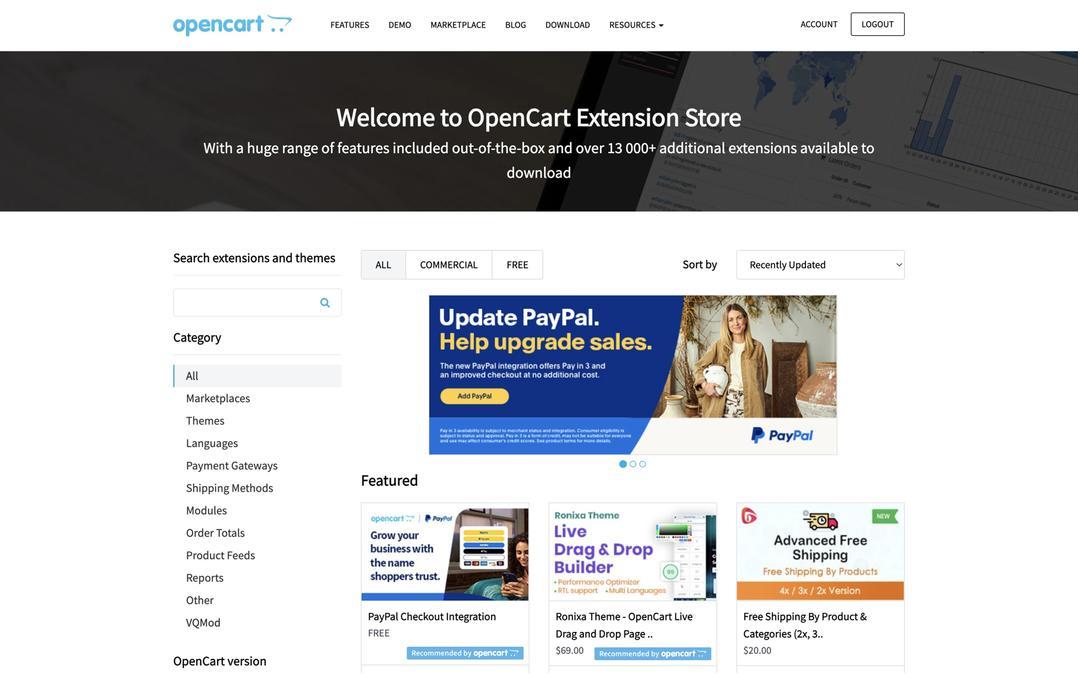 Task type: locate. For each thing, give the bounding box(es) containing it.
all link for commercial
[[361, 250, 406, 280]]

all for marketplaces
[[186, 369, 198, 383]]

huge
[[247, 138, 279, 158]]

category
[[173, 330, 221, 346]]

0 vertical spatial all link
[[361, 250, 406, 280]]

0 vertical spatial to
[[440, 101, 462, 133]]

product
[[186, 549, 225, 563], [822, 610, 858, 624]]

0 horizontal spatial shipping
[[186, 481, 229, 496]]

sort
[[683, 257, 703, 272]]

opencart extensions image
[[173, 13, 292, 37]]

extensions down store
[[729, 138, 797, 158]]

live
[[674, 610, 693, 624]]

product left '&'
[[822, 610, 858, 624]]

opencart up ..
[[628, 610, 672, 624]]

shipping inside free shipping by product & categories (2x, 3.. $20.00
[[765, 610, 806, 624]]

sort by
[[683, 257, 717, 272]]

commercial
[[420, 259, 478, 271]]

0 horizontal spatial product
[[186, 549, 225, 563]]

ronixa
[[556, 610, 587, 624]]

1 vertical spatial opencart
[[628, 610, 672, 624]]

commercial link
[[405, 250, 493, 280]]

gateways
[[231, 459, 278, 473]]

0 vertical spatial extensions
[[729, 138, 797, 158]]

2 vertical spatial opencart
[[173, 654, 225, 670]]

search image
[[320, 298, 330, 308]]

2 horizontal spatial and
[[579, 628, 597, 641]]

product feeds
[[186, 549, 255, 563]]

over
[[576, 138, 604, 158]]

all link for marketplaces
[[175, 365, 342, 388]]

0 horizontal spatial all link
[[175, 365, 342, 388]]

of-
[[478, 138, 495, 158]]

and
[[548, 138, 573, 158], [272, 250, 293, 266], [579, 628, 597, 641]]

free link
[[492, 250, 543, 280]]

vqmod link
[[173, 612, 342, 635]]

product up reports
[[186, 549, 225, 563]]

page
[[623, 628, 645, 641]]

1 horizontal spatial free
[[743, 610, 763, 624]]

and left themes
[[272, 250, 293, 266]]

ronixa theme - opencart live drag and drop page .. $69.00
[[556, 610, 693, 658]]

1 vertical spatial free
[[743, 610, 763, 624]]

paypal
[[368, 610, 398, 624]]

0 vertical spatial and
[[548, 138, 573, 158]]

shipping
[[186, 481, 229, 496], [765, 610, 806, 624]]

marketplaces link
[[173, 388, 342, 410]]

1 vertical spatial shipping
[[765, 610, 806, 624]]

1 horizontal spatial opencart
[[468, 101, 571, 133]]

account
[[801, 18, 838, 30]]

demo
[[389, 19, 411, 30]]

features
[[337, 138, 389, 158]]

all
[[376, 259, 391, 271], [186, 369, 198, 383]]

reports
[[186, 571, 224, 586]]

0 vertical spatial free
[[507, 259, 529, 271]]

to
[[440, 101, 462, 133], [861, 138, 875, 158]]

payment gateways
[[186, 459, 278, 473]]

search
[[173, 250, 210, 266]]

0 horizontal spatial free
[[507, 259, 529, 271]]

2 horizontal spatial opencart
[[628, 610, 672, 624]]

0 horizontal spatial all
[[186, 369, 198, 383]]

of
[[321, 138, 334, 158]]

1 vertical spatial all link
[[175, 365, 342, 388]]

other
[[186, 594, 214, 608]]

range
[[282, 138, 318, 158]]

features
[[330, 19, 369, 30]]

free inside free shipping by product & categories (2x, 3.. $20.00
[[743, 610, 763, 624]]

order
[[186, 526, 214, 541]]

opencart version
[[173, 654, 267, 670]]

1 horizontal spatial to
[[861, 138, 875, 158]]

marketplace link
[[421, 13, 496, 36]]

1 horizontal spatial extensions
[[729, 138, 797, 158]]

to up out-
[[440, 101, 462, 133]]

1 horizontal spatial all link
[[361, 250, 406, 280]]

themes
[[295, 250, 335, 266]]

and right drag
[[579, 628, 597, 641]]

1 vertical spatial and
[[272, 250, 293, 266]]

checkout
[[400, 610, 444, 624]]

0 vertical spatial opencart
[[468, 101, 571, 133]]

0 vertical spatial product
[[186, 549, 225, 563]]

paypal checkout integration link
[[368, 610, 496, 624]]

extensions right search
[[212, 250, 270, 266]]

None text field
[[174, 289, 341, 316]]

search extensions and themes
[[173, 250, 335, 266]]

drag
[[556, 628, 577, 641]]

and right box
[[548, 138, 573, 158]]

1 vertical spatial product
[[822, 610, 858, 624]]

opencart up the-
[[468, 101, 571, 133]]

0 vertical spatial all
[[376, 259, 391, 271]]

1 horizontal spatial and
[[548, 138, 573, 158]]

free shipping by product & categories (2x, 3.. $20.00
[[743, 610, 867, 658]]

feeds
[[227, 549, 255, 563]]

welcome to opencart extension store with a huge range of features included out-of-the-box and over 13 000+ additional extensions available to download
[[204, 101, 875, 182]]

welcome
[[337, 101, 435, 133]]

demo link
[[379, 13, 421, 36]]

integration
[[446, 610, 496, 624]]

other link
[[173, 590, 342, 612]]

download link
[[536, 13, 600, 36]]

0 horizontal spatial extensions
[[212, 250, 270, 266]]

totals
[[216, 526, 245, 541]]

1 horizontal spatial product
[[822, 610, 858, 624]]

opencart down vqmod
[[173, 654, 225, 670]]

1 vertical spatial all
[[186, 369, 198, 383]]

1 horizontal spatial all
[[376, 259, 391, 271]]

&
[[860, 610, 867, 624]]

opencart
[[468, 101, 571, 133], [628, 610, 672, 624], [173, 654, 225, 670]]

ronixa theme - opencart live drag and drop page .. link
[[556, 610, 693, 641]]

1 horizontal spatial shipping
[[765, 610, 806, 624]]

marketplace
[[431, 19, 486, 30]]

resources
[[609, 19, 657, 30]]

extensions
[[729, 138, 797, 158], [212, 250, 270, 266]]

2 vertical spatial and
[[579, 628, 597, 641]]

shipping down payment
[[186, 481, 229, 496]]

shipping up '(2x,'
[[765, 610, 806, 624]]

marketplaces
[[186, 391, 250, 406]]

free
[[507, 259, 529, 271], [743, 610, 763, 624]]

free for free
[[507, 259, 529, 271]]

free for free shipping by product & categories (2x, 3.. $20.00
[[743, 610, 763, 624]]

to right available at the top of the page
[[861, 138, 875, 158]]

payment gateways link
[[173, 455, 342, 477]]

box
[[521, 138, 545, 158]]



Task type: describe. For each thing, give the bounding box(es) containing it.
themes link
[[173, 410, 342, 433]]

a
[[236, 138, 244, 158]]

000+
[[626, 138, 656, 158]]

free shipping by product & categories (2x, 3.. link
[[743, 610, 867, 641]]

logout link
[[851, 13, 905, 36]]

all for commercial
[[376, 259, 391, 271]]

download
[[545, 19, 590, 30]]

$69.00
[[556, 645, 584, 658]]

0 horizontal spatial and
[[272, 250, 293, 266]]

0 horizontal spatial opencart
[[173, 654, 225, 670]]

shipping methods link
[[173, 477, 342, 500]]

methods
[[232, 481, 273, 496]]

available
[[800, 138, 858, 158]]

free
[[368, 627, 390, 640]]

blog link
[[496, 13, 536, 36]]

product feeds link
[[173, 545, 342, 567]]

(2x,
[[794, 628, 810, 641]]

by
[[808, 610, 820, 624]]

ronixa theme - opencart live drag and drop page .. image
[[549, 504, 716, 601]]

and inside welcome to opencart extension store with a huge range of features included out-of-the-box and over 13 000+ additional extensions available to download
[[548, 138, 573, 158]]

payment
[[186, 459, 229, 473]]

1 vertical spatial extensions
[[212, 250, 270, 266]]

..
[[648, 628, 653, 641]]

paypal payment gateway image
[[429, 295, 837, 456]]

reports link
[[173, 567, 342, 590]]

and inside ronixa theme - opencart live drag and drop page .. $69.00
[[579, 628, 597, 641]]

theme
[[589, 610, 620, 624]]

version
[[227, 654, 267, 670]]

modules
[[186, 504, 227, 518]]

with
[[204, 138, 233, 158]]

themes
[[186, 414, 224, 428]]

modules link
[[173, 500, 342, 522]]

additional
[[659, 138, 725, 158]]

blog
[[505, 19, 526, 30]]

drop
[[599, 628, 621, 641]]

$20.00
[[743, 645, 772, 658]]

13
[[607, 138, 623, 158]]

languages
[[186, 436, 238, 451]]

account link
[[790, 13, 849, 36]]

extensions inside welcome to opencart extension store with a huge range of features included out-of-the-box and over 13 000+ additional extensions available to download
[[729, 138, 797, 158]]

languages link
[[173, 433, 342, 455]]

shipping methods
[[186, 481, 273, 496]]

order totals
[[186, 526, 245, 541]]

free shipping by product & categories (2x, 3.. image
[[737, 504, 904, 601]]

-
[[623, 610, 626, 624]]

logout
[[862, 18, 894, 30]]

0 vertical spatial shipping
[[186, 481, 229, 496]]

out-
[[452, 138, 478, 158]]

opencart inside welcome to opencart extension store with a huge range of features included out-of-the-box and over 13 000+ additional extensions available to download
[[468, 101, 571, 133]]

0 horizontal spatial to
[[440, 101, 462, 133]]

categories
[[743, 628, 792, 641]]

download
[[507, 163, 571, 182]]

3..
[[812, 628, 823, 641]]

extension
[[576, 101, 680, 133]]

store
[[685, 101, 742, 133]]

1 vertical spatial to
[[861, 138, 875, 158]]

paypal checkout integration free
[[368, 610, 496, 640]]

opencart inside ronixa theme - opencart live drag and drop page .. $69.00
[[628, 610, 672, 624]]

product inside free shipping by product & categories (2x, 3.. $20.00
[[822, 610, 858, 624]]

included
[[393, 138, 449, 158]]

paypal checkout integration image
[[362, 504, 529, 601]]

the-
[[495, 138, 521, 158]]

by
[[705, 257, 717, 272]]

features link
[[321, 13, 379, 36]]

vqmod
[[186, 616, 221, 631]]

featured
[[361, 471, 418, 490]]

resources link
[[600, 13, 673, 36]]

order totals link
[[173, 522, 342, 545]]



Task type: vqa. For each thing, say whether or not it's contained in the screenshot.
the OpenCart - Chameleon - Responsive & Multipurpose Template + Quick Start Image
no



